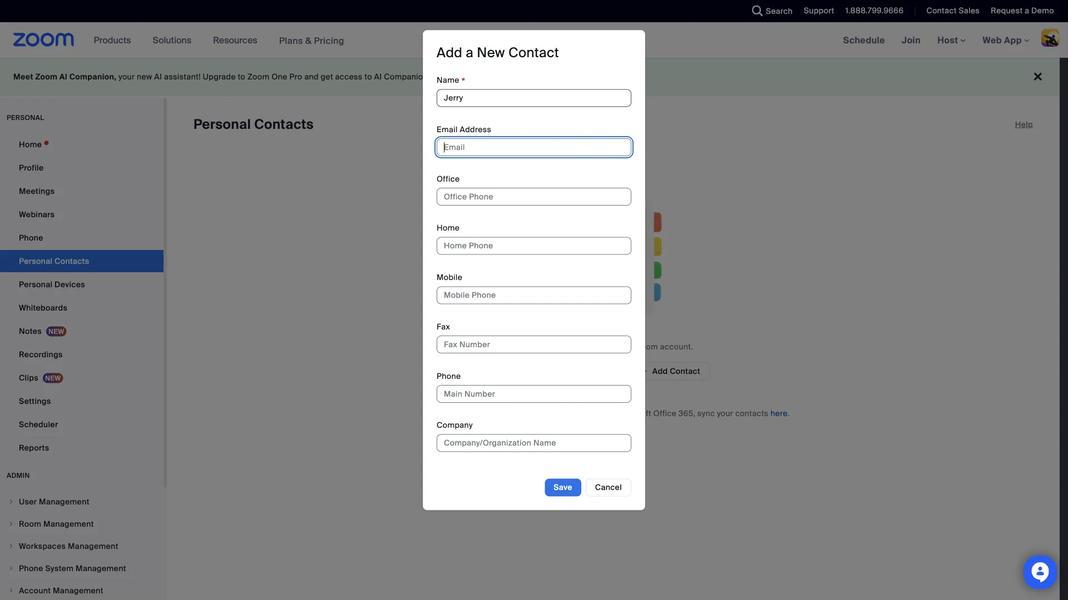 Task type: vqa. For each thing, say whether or not it's contained in the screenshot.
'menu item'
no



Task type: locate. For each thing, give the bounding box(es) containing it.
1 vertical spatial contacts
[[735, 409, 769, 419]]

Company text field
[[437, 435, 631, 453]]

add inside add a new contact dialog
[[437, 44, 462, 61]]

0 horizontal spatial your
[[119, 72, 135, 82]]

contact up 'cost.'
[[508, 44, 559, 61]]

1 horizontal spatial personal
[[194, 116, 251, 133]]

plans
[[279, 35, 303, 46]]

0 horizontal spatial a
[[466, 44, 474, 61]]

meet zoom ai companion, your new ai assistant! upgrade to zoom one pro and get access to ai companion at no additional cost.
[[13, 72, 512, 82]]

add
[[437, 44, 462, 61], [652, 366, 668, 377]]

contact sales link
[[918, 0, 983, 22], [927, 6, 980, 16]]

personal
[[7, 113, 44, 122]]

phone down webinars
[[19, 233, 43, 243]]

phone inside the personal menu menu
[[19, 233, 43, 243]]

1 vertical spatial home
[[437, 223, 460, 234]]

contact down account.
[[670, 366, 700, 377]]

your right sync
[[717, 409, 733, 419]]

personal contacts
[[194, 116, 314, 133]]

a left the new
[[466, 44, 474, 61]]

whiteboards link
[[0, 297, 164, 319]]

to right upgrade
[[238, 72, 245, 82]]

0 horizontal spatial contacts
[[547, 342, 580, 352]]

home inside add a new contact dialog
[[437, 223, 460, 234]]

0 horizontal spatial phone
[[19, 233, 43, 243]]

personal up whiteboards at the left bottom of the page
[[19, 280, 52, 290]]

contacts
[[254, 116, 314, 133]]

companion,
[[69, 72, 116, 82]]

1.888.799.9666 button
[[837, 0, 907, 22], [846, 6, 904, 16]]

2 horizontal spatial your
[[717, 409, 733, 419]]

to
[[238, 72, 245, 82], [365, 72, 372, 82], [608, 342, 616, 352]]

0 vertical spatial phone
[[19, 233, 43, 243]]

office inside add a new contact dialog
[[437, 174, 460, 184]]

add for add contact
[[652, 366, 668, 377]]

contacts
[[547, 342, 580, 352], [735, 409, 769, 419]]

a inside add a new contact dialog
[[466, 44, 474, 61]]

1 horizontal spatial ai
[[154, 72, 162, 82]]

your for to
[[618, 342, 634, 352]]

demo
[[1032, 6, 1054, 16]]

1 horizontal spatial your
[[618, 342, 634, 352]]

1 horizontal spatial zoom
[[247, 72, 270, 82]]

scheduler link
[[0, 414, 164, 436]]

0 vertical spatial office
[[437, 174, 460, 184]]

contact inside dialog
[[508, 44, 559, 61]]

2 vertical spatial contact
[[670, 366, 700, 377]]

2 ai from the left
[[154, 72, 162, 82]]

and right exchange,
[[599, 409, 613, 419]]

no contacts added to your zoom account.
[[534, 342, 693, 352]]

1 vertical spatial contact
[[508, 44, 559, 61]]

Office Phone text field
[[437, 188, 631, 206]]

schedule
[[843, 34, 885, 46]]

address
[[460, 124, 491, 135]]

zoom up add icon
[[636, 342, 658, 352]]

your
[[119, 72, 135, 82], [618, 342, 634, 352], [717, 409, 733, 419]]

microsoft
[[519, 409, 555, 419], [615, 409, 651, 419]]

1 horizontal spatial microsoft
[[615, 409, 651, 419]]

no
[[439, 72, 449, 82]]

reports
[[19, 443, 49, 453]]

0 horizontal spatial office
[[437, 174, 460, 184]]

add up "no"
[[437, 44, 462, 61]]

1 horizontal spatial and
[[599, 409, 613, 419]]

profile link
[[0, 157, 164, 179]]

cost.
[[491, 72, 510, 82]]

ai left companion
[[374, 72, 382, 82]]

home up profile
[[19, 139, 42, 150]]

contact left the sales
[[927, 6, 957, 16]]

home
[[19, 139, 42, 150], [437, 223, 460, 234]]

clips
[[19, 373, 38, 383]]

zoom logo image
[[13, 33, 74, 47]]

0 vertical spatial personal
[[194, 116, 251, 133]]

add inside add contact button
[[652, 366, 668, 377]]

0 horizontal spatial personal
[[19, 280, 52, 290]]

meet
[[13, 72, 33, 82]]

to right added
[[608, 342, 616, 352]]

zoom left one
[[247, 72, 270, 82]]

1 horizontal spatial phone
[[437, 371, 461, 382]]

your inside meet zoom ai companion, footer
[[119, 72, 135, 82]]

0 horizontal spatial add
[[437, 44, 462, 61]]

webinars
[[19, 209, 55, 220]]

contact
[[927, 6, 957, 16], [508, 44, 559, 61], [670, 366, 700, 377]]

.
[[788, 409, 790, 419]]

0 horizontal spatial to
[[238, 72, 245, 82]]

zoom
[[35, 72, 57, 82], [247, 72, 270, 82], [636, 342, 658, 352]]

1 vertical spatial personal
[[19, 280, 52, 290]]

notes
[[19, 326, 42, 337]]

add right add icon
[[652, 366, 668, 377]]

2 horizontal spatial to
[[608, 342, 616, 352]]

365,
[[679, 409, 695, 419]]

2 horizontal spatial contact
[[927, 6, 957, 16]]

profile
[[19, 163, 44, 173]]

2 horizontal spatial zoom
[[636, 342, 658, 352]]

zoom right meet
[[35, 72, 57, 82]]

admin
[[7, 472, 30, 480]]

google
[[451, 409, 479, 419]]

2 microsoft from the left
[[615, 409, 651, 419]]

office
[[437, 174, 460, 184], [653, 409, 677, 419]]

companion
[[384, 72, 428, 82]]

0 vertical spatial add
[[437, 44, 462, 61]]

personal inside menu
[[19, 280, 52, 290]]

1 horizontal spatial add
[[652, 366, 668, 377]]

0 horizontal spatial and
[[304, 72, 319, 82]]

1 vertical spatial add
[[652, 366, 668, 377]]

home up 'mobile'
[[437, 223, 460, 234]]

1 horizontal spatial to
[[365, 72, 372, 82]]

contacts left here 'link'
[[735, 409, 769, 419]]

product information navigation
[[85, 22, 353, 59]]

your for companion,
[[119, 72, 135, 82]]

1 horizontal spatial contact
[[670, 366, 700, 377]]

save button
[[545, 479, 581, 497]]

request a demo link
[[983, 0, 1068, 22], [991, 6, 1054, 16]]

settings
[[19, 396, 51, 407]]

request
[[991, 6, 1023, 16]]

banner containing schedule
[[0, 22, 1068, 59]]

1 horizontal spatial home
[[437, 223, 460, 234]]

0 vertical spatial home
[[19, 139, 42, 150]]

ai right new
[[154, 72, 162, 82]]

your right added
[[618, 342, 634, 352]]

microsoft down add icon
[[615, 409, 651, 419]]

1 vertical spatial your
[[618, 342, 634, 352]]

0 vertical spatial a
[[1025, 6, 1029, 16]]

a
[[1025, 6, 1029, 16], [466, 44, 474, 61]]

personal for personal devices
[[19, 280, 52, 290]]

your left new
[[119, 72, 135, 82]]

recordings
[[19, 350, 63, 360]]

0 horizontal spatial home
[[19, 139, 42, 150]]

0 horizontal spatial microsoft
[[519, 409, 555, 419]]

devices
[[55, 280, 85, 290]]

0 vertical spatial your
[[119, 72, 135, 82]]

to right access
[[365, 72, 372, 82]]

email
[[437, 124, 458, 135]]

and left the get
[[304, 72, 319, 82]]

one
[[272, 72, 287, 82]]

1 horizontal spatial a
[[1025, 6, 1029, 16]]

1 vertical spatial phone
[[437, 371, 461, 382]]

phone
[[19, 233, 43, 243], [437, 371, 461, 382]]

office left 365,
[[653, 409, 677, 419]]

personal down upgrade
[[194, 116, 251, 133]]

name
[[437, 75, 459, 85]]

add contact button
[[631, 363, 710, 381]]

get
[[321, 72, 333, 82]]

at
[[430, 72, 437, 82]]

support link
[[796, 0, 837, 22], [804, 6, 834, 16]]

2 horizontal spatial ai
[[374, 72, 382, 82]]

sync
[[698, 409, 715, 419]]

notes link
[[0, 320, 164, 343]]

meetings
[[19, 186, 55, 196]]

upgrade
[[203, 72, 236, 82]]

0 vertical spatial and
[[304, 72, 319, 82]]

office down email
[[437, 174, 460, 184]]

personal
[[194, 116, 251, 133], [19, 280, 52, 290]]

Mobile text field
[[437, 287, 631, 305]]

0 horizontal spatial contact
[[508, 44, 559, 61]]

0 vertical spatial contact
[[927, 6, 957, 16]]

plans & pricing link
[[279, 35, 344, 46], [279, 35, 344, 46]]

1.888.799.9666 button up schedule
[[837, 0, 907, 22]]

a for add
[[466, 44, 474, 61]]

0 horizontal spatial ai
[[59, 72, 67, 82]]

1 vertical spatial a
[[466, 44, 474, 61]]

phone up for
[[437, 371, 461, 382]]

a left demo
[[1025, 6, 1029, 16]]

no
[[534, 342, 544, 352]]

contacts right no
[[547, 342, 580, 352]]

personal devices
[[19, 280, 85, 290]]

ai left companion,
[[59, 72, 67, 82]]

added
[[582, 342, 606, 352]]

microsoft down "phone" text box
[[519, 409, 555, 419]]

contact sales link up join
[[918, 0, 983, 22]]

1 horizontal spatial office
[[653, 409, 677, 419]]

request a demo
[[991, 6, 1054, 16]]

banner
[[0, 22, 1068, 59]]

0 vertical spatial contacts
[[547, 342, 580, 352]]

support
[[804, 6, 834, 16]]



Task type: describe. For each thing, give the bounding box(es) containing it.
phone link
[[0, 227, 164, 249]]

1 horizontal spatial contacts
[[735, 409, 769, 419]]

add contact
[[652, 366, 700, 377]]

for
[[437, 409, 449, 419]]

3 ai from the left
[[374, 72, 382, 82]]

add a new contact
[[437, 44, 559, 61]]

Fax text field
[[437, 336, 631, 354]]

1 vertical spatial and
[[599, 409, 613, 419]]

phone inside add a new contact dialog
[[437, 371, 461, 382]]

account.
[[660, 342, 693, 352]]

meetings navigation
[[835, 22, 1068, 59]]

meetings link
[[0, 180, 164, 203]]

personal for personal contacts
[[194, 116, 251, 133]]

home link
[[0, 134, 164, 156]]

whiteboards
[[19, 303, 67, 313]]

access
[[335, 72, 362, 82]]

&
[[305, 35, 312, 46]]

reports link
[[0, 437, 164, 460]]

help
[[1015, 119, 1033, 130]]

pro
[[289, 72, 302, 82]]

name *
[[437, 75, 465, 88]]

1.888.799.9666 button up schedule link
[[846, 6, 904, 16]]

Email Address text field
[[437, 139, 631, 156]]

admin menu menu
[[0, 492, 164, 601]]

sales
[[959, 6, 980, 16]]

email address
[[437, 124, 491, 135]]

plans & pricing
[[279, 35, 344, 46]]

new
[[477, 44, 505, 61]]

add image
[[640, 367, 648, 377]]

pricing
[[314, 35, 344, 46]]

contact inside button
[[670, 366, 700, 377]]

assistant!
[[164, 72, 201, 82]]

a for request
[[1025, 6, 1029, 16]]

*
[[462, 75, 465, 88]]

clips link
[[0, 367, 164, 389]]

1 microsoft from the left
[[519, 409, 555, 419]]

add for add a new contact
[[437, 44, 462, 61]]

Phone text field
[[437, 386, 631, 403]]

cancel button
[[586, 479, 631, 497]]

1 ai from the left
[[59, 72, 67, 82]]

here
[[771, 409, 788, 419]]

for google calendar, microsoft exchange, and microsoft office 365, sync your contacts here .
[[437, 409, 790, 419]]

contact sales
[[927, 6, 980, 16]]

join link
[[894, 22, 929, 58]]

calendar,
[[481, 409, 517, 419]]

schedule link
[[835, 22, 894, 58]]

2 vertical spatial your
[[717, 409, 733, 419]]

here link
[[771, 409, 788, 419]]

help link
[[1015, 116, 1033, 134]]

Home text field
[[437, 237, 631, 255]]

0 horizontal spatial zoom
[[35, 72, 57, 82]]

settings link
[[0, 391, 164, 413]]

fax
[[437, 322, 450, 332]]

company
[[437, 421, 473, 431]]

1.888.799.9666
[[846, 6, 904, 16]]

add a new contact dialog
[[423, 30, 645, 511]]

recordings link
[[0, 344, 164, 366]]

personal menu menu
[[0, 134, 164, 461]]

exchange,
[[557, 409, 597, 419]]

save
[[554, 483, 572, 493]]

home inside home link
[[19, 139, 42, 150]]

1 vertical spatial office
[[653, 409, 677, 419]]

meet zoom ai companion, footer
[[0, 58, 1060, 96]]

mobile
[[437, 273, 462, 283]]

contact sales link up meetings 'navigation'
[[927, 6, 980, 16]]

First and Last Name text field
[[437, 89, 631, 107]]

personal devices link
[[0, 274, 164, 296]]

scheduler
[[19, 420, 58, 430]]

cancel
[[595, 483, 622, 493]]

additional
[[451, 72, 489, 82]]

and inside meet zoom ai companion, footer
[[304, 72, 319, 82]]

webinars link
[[0, 204, 164, 226]]

new
[[137, 72, 152, 82]]

join
[[902, 34, 921, 46]]



